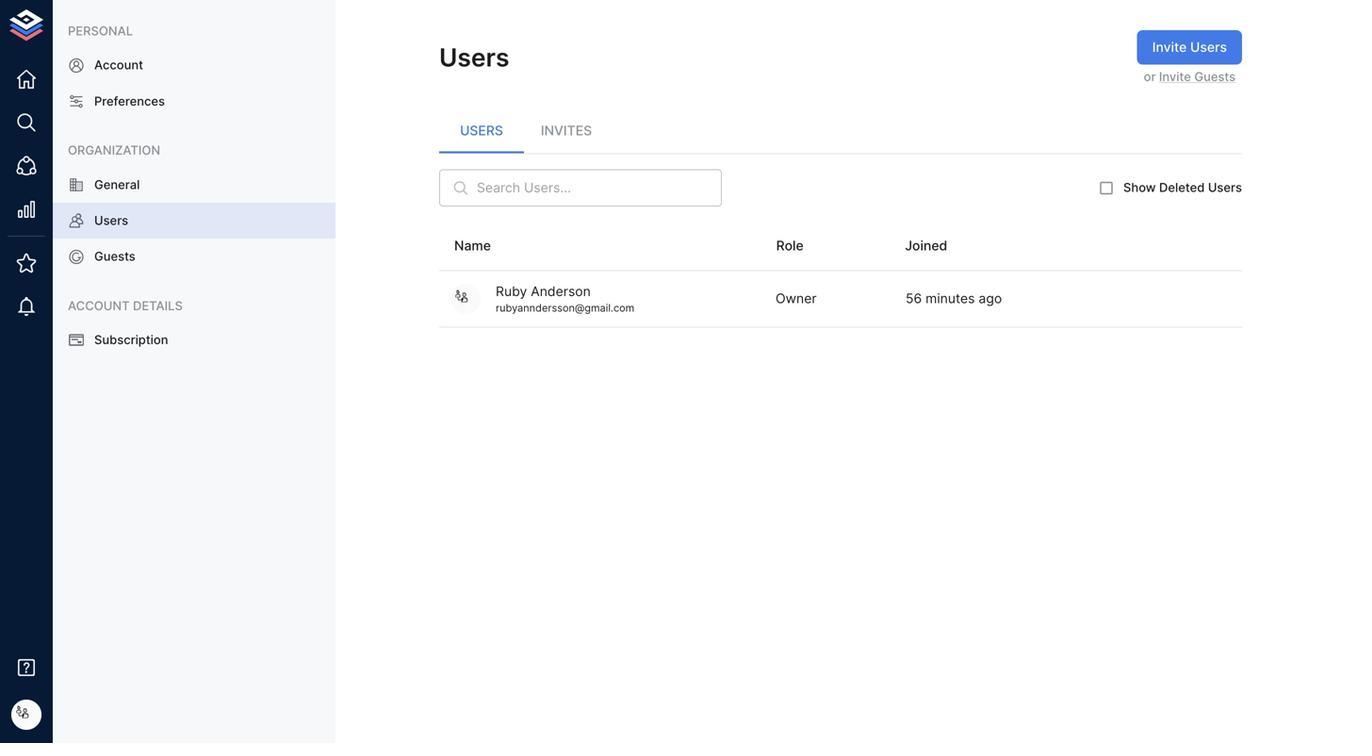 Task type: locate. For each thing, give the bounding box(es) containing it.
ago
[[979, 291, 1003, 307]]

invite
[[1153, 39, 1188, 55], [1160, 69, 1192, 84]]

account
[[68, 298, 130, 313]]

show deleted users
[[1124, 180, 1243, 195]]

tab list containing users
[[439, 108, 1243, 153]]

minutes
[[926, 291, 976, 307]]

users
[[1191, 39, 1228, 55], [439, 42, 510, 72], [1209, 180, 1243, 195], [94, 213, 128, 228]]

0 horizontal spatial guests
[[94, 249, 136, 264]]

users button
[[439, 108, 524, 153]]

0 vertical spatial invite
[[1153, 39, 1188, 55]]

or invite guests
[[1144, 69, 1236, 84]]

personal
[[68, 24, 133, 38]]

1 vertical spatial invite
[[1160, 69, 1192, 84]]

subscription
[[94, 332, 168, 347]]

1 vertical spatial guests
[[94, 249, 136, 264]]

invite users
[[1153, 39, 1228, 55]]

users right deleted
[[1209, 180, 1243, 195]]

invite right or
[[1160, 69, 1192, 84]]

guests
[[1195, 69, 1236, 84], [94, 249, 136, 264]]

deleted
[[1160, 180, 1206, 195]]

invite up or
[[1153, 39, 1188, 55]]

tab list
[[439, 108, 1243, 153]]

invite guests link
[[1160, 69, 1236, 84]]

role
[[777, 237, 804, 253]]

account
[[94, 58, 143, 72]]

ruby anderson rubyanndersson@gmail.com
[[496, 283, 635, 314]]

name
[[455, 237, 491, 253]]

0 vertical spatial guests
[[1195, 69, 1236, 84]]

guests down invite users button
[[1195, 69, 1236, 84]]

users up invite guests link
[[1191, 39, 1228, 55]]

invite inside button
[[1153, 39, 1188, 55]]

guests up account details on the top left
[[94, 249, 136, 264]]

organization
[[68, 143, 160, 158]]

subscription link
[[53, 322, 336, 358]]

users link
[[53, 203, 336, 239]]

preferences link
[[53, 83, 336, 119]]



Task type: vqa. For each thing, say whether or not it's contained in the screenshot.
Preferences "LINK"
yes



Task type: describe. For each thing, give the bounding box(es) containing it.
ruby
[[496, 283, 527, 299]]

anderson
[[531, 283, 591, 299]]

users
[[460, 123, 503, 139]]

show
[[1124, 180, 1157, 195]]

rubyanndersson@gmail.com
[[496, 302, 635, 314]]

invite users button
[[1138, 30, 1243, 65]]

guests link
[[53, 239, 336, 275]]

1 horizontal spatial guests
[[1195, 69, 1236, 84]]

account link
[[53, 47, 336, 83]]

users up users at the top left
[[439, 42, 510, 72]]

56
[[906, 291, 922, 307]]

general link
[[53, 167, 336, 203]]

invites button
[[524, 108, 609, 153]]

owner
[[776, 291, 817, 307]]

56 minutes ago
[[906, 291, 1003, 307]]

general
[[94, 177, 140, 192]]

or
[[1144, 69, 1157, 84]]

details
[[133, 298, 183, 313]]

preferences
[[94, 94, 165, 108]]

users down 'general'
[[94, 213, 128, 228]]

Search Users... text field
[[477, 169, 722, 206]]

invites
[[541, 123, 592, 139]]

joined
[[906, 237, 948, 253]]

users inside button
[[1191, 39, 1228, 55]]

account details
[[68, 298, 183, 313]]



